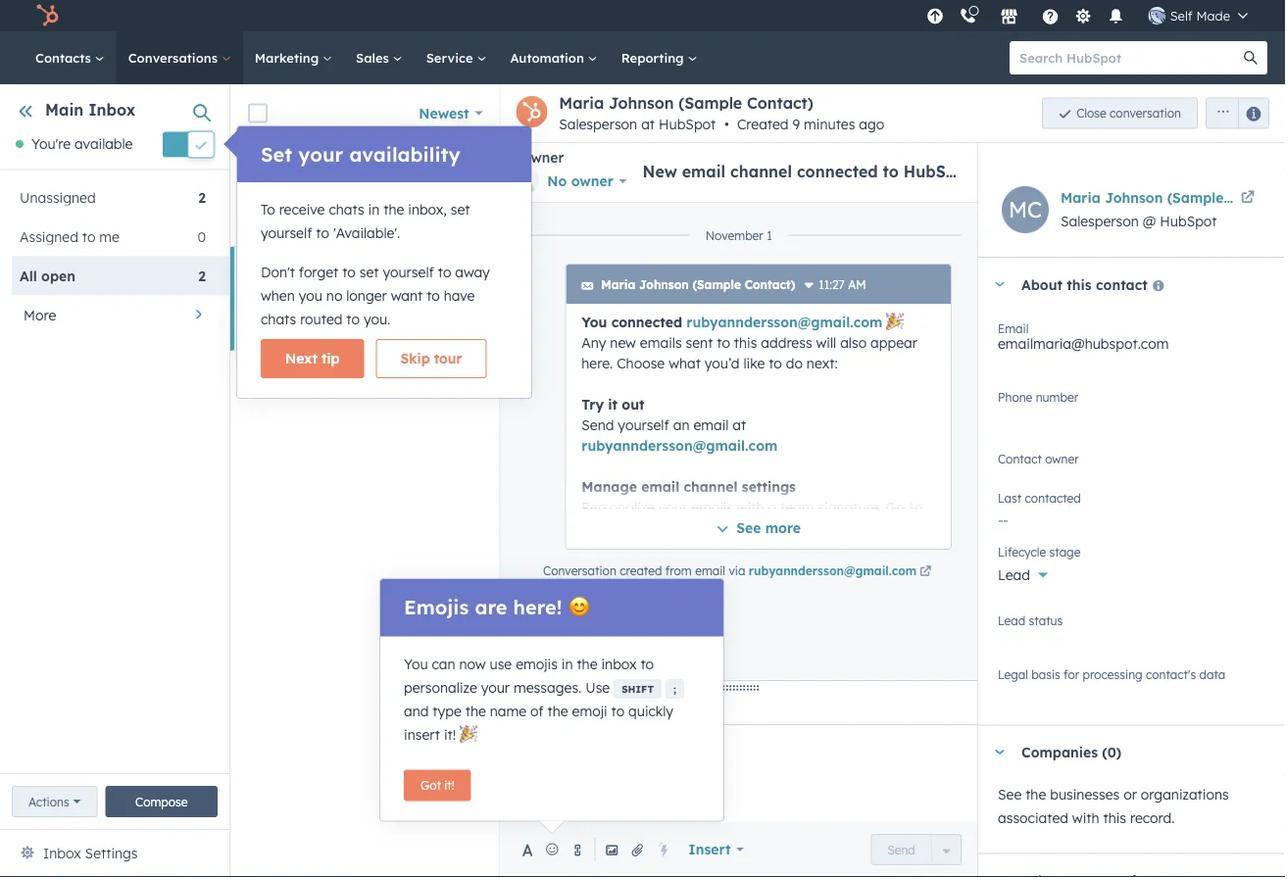 Task type: locate. For each thing, give the bounding box(es) containing it.
2 vertical spatial your
[[481, 679, 510, 696]]

no owner
[[548, 173, 614, 190]]

see the businesses or organizations associated with this record.
[[999, 786, 1230, 827]]

upgrade link
[[924, 5, 948, 26]]

email up routed
[[322, 291, 360, 309]]

email right of
[[546, 693, 584, 710]]

(sample up ticket
[[411, 160, 476, 180]]

new
[[707, 189, 733, 206], [603, 317, 629, 334], [610, 334, 637, 351]]

sent inside new email channel connected to hubspot you connected rubyanndersson@gmail.com any new emails sent to this address will also appear here. choose what you'd like to do next:  try it out send yo
[[679, 317, 706, 334]]

contact) up (nov
[[481, 160, 550, 180]]

like up emailmaria@hubspot.com
[[1076, 317, 1098, 334]]

send
[[1235, 317, 1268, 334], [582, 416, 614, 434], [888, 843, 916, 858]]

1 vertical spatial lead
[[999, 614, 1026, 628]]

to down ago
[[883, 162, 899, 181]]

see inside 'see the businesses or organizations associated with this record.'
[[999, 786, 1022, 803]]

it! down the type
[[444, 726, 456, 744]]

like inside new email channel connected to hubspot you connected rubyanndersson@gmail.com any new emails sent to this address will also appear here. choose what you'd like to do next:  try it out send yo
[[1076, 317, 1098, 334]]

settings up a
[[742, 478, 796, 495]]

(sample up •
[[679, 93, 743, 113]]

0 vertical spatial new
[[643, 162, 678, 181]]

at down the "reporting"
[[642, 116, 655, 133]]

0 vertical spatial rubyanndersson@gmail.com link
[[687, 313, 883, 331]]

comment button
[[635, 682, 747, 725]]

maria johnson (sample contact) link
[[1061, 186, 1286, 210]]

1 horizontal spatial with
[[1073, 810, 1100, 827]]

rubyanndersson@gmail.com link down an
[[582, 437, 778, 454]]

1,
[[546, 189, 556, 206]]

email up the personalize
[[642, 478, 680, 495]]

1 vertical spatial it
[[608, 396, 618, 413]]

0 vertical spatial with
[[738, 499, 765, 516]]

1 vertical spatial 2
[[198, 267, 206, 284]]

the up associated
[[1026, 786, 1047, 803]]

to inside ; and type the name of the emoji to quickly insert it! 🎉
[[612, 703, 625, 720]]

in up 'available'.
[[368, 201, 380, 218]]

connected inside form from maria johnson (sample contact) with subject (no subject) row
[[314, 189, 382, 206]]

maria inside row
[[286, 264, 329, 283]]

you connected default ticket form (nov 1, 2023 11:28:05 am) any new submissions to this form will also appear here as tickets. choose what you'd like to do
[[286, 189, 1286, 206]]

0 horizontal spatial here.
[[582, 355, 613, 372]]

see inside button
[[737, 519, 762, 537]]

2 horizontal spatial do
[[1274, 189, 1286, 206]]

appear
[[953, 189, 1000, 206], [864, 317, 910, 334], [871, 334, 918, 351]]

yourself down the receive on the top left of page
[[261, 225, 312, 242]]

form from maria johnson (sample contact) with subject (no subject) row
[[231, 143, 1286, 247]]

2 vertical spatial rubyanndersson@gmail.com link
[[749, 564, 935, 581]]

what inside new email channel connected to hubspot you connected rubyanndersson@gmail.com any new emails sent to this address will also appear here. choose what you'd like to do next:  try it out send yo
[[1001, 317, 1034, 334]]

2 for all open
[[198, 267, 206, 284]]

try inside try it out send yourself an email at rubyanndersson@gmail.com
[[582, 396, 604, 413]]

1 horizontal spatial send
[[888, 843, 916, 858]]

next
[[285, 350, 318, 367]]

will inside form from maria johnson (sample contact) with subject (no subject) row
[[899, 189, 919, 206]]

0 vertical spatial out
[[1210, 317, 1232, 334]]

rubyanndersson@gmail.com down have
[[386, 317, 571, 334]]

rubyanndersson@gmail.com link
[[687, 313, 883, 331], [582, 437, 778, 454], [749, 564, 935, 581]]

see for see the businesses or organizations associated with this record.
[[999, 786, 1022, 803]]

longer
[[347, 287, 387, 305]]

out inside try it out send yourself an email at rubyanndersson@gmail.com
[[622, 396, 645, 413]]

group
[[1199, 98, 1270, 129]]

your right the personalize
[[659, 499, 688, 516]]

1 2 from the top
[[198, 189, 206, 206]]

row group
[[231, 143, 1286, 351]]

it up manage
[[608, 396, 618, 413]]

owner inside no owner popup button
[[572, 173, 614, 190]]

1 vertical spatial next:
[[807, 355, 838, 372]]

about this contact
[[1022, 276, 1148, 293]]

1 horizontal spatial inbox
[[88, 100, 136, 120]]

(sample up want
[[401, 264, 462, 283]]

me
[[99, 228, 120, 245]]

you inside new email channel connected to hubspot you connected rubyanndersson@gmail.com any new emails sent to this address will also appear here. choose what you'd like to do next:  try it out send yo
[[286, 317, 311, 334]]

2 vertical spatial what
[[669, 355, 701, 372]]

0 vertical spatial choose
[[1104, 189, 1153, 206]]

1 vertical spatial inbox
[[43, 846, 81, 863]]

send group
[[871, 835, 962, 866]]

johnson down the "reporting"
[[609, 93, 674, 113]]

do down new email channel connected to hubspot you connected rubyanndersson@gmail.com any new emails sent to this address will also appear here. choose what you'd like to do next:  try it out send yo
[[786, 355, 803, 372]]

this inside you connected rubyanndersson@gmail.com 🎉 any new emails sent to this address will also appear here. choose what you'd like to do next:
[[735, 334, 758, 351]]

9
[[793, 116, 801, 133]]

caret image left companies
[[995, 750, 1006, 755]]

ago
[[860, 116, 885, 133]]

more info image
[[804, 281, 815, 292]]

0 vertical spatial lead
[[999, 567, 1031, 584]]

2 down 0
[[198, 267, 206, 284]]

yourself left an
[[618, 416, 670, 434]]

actions
[[28, 795, 69, 810]]

1 horizontal spatial here.
[[914, 317, 946, 334]]

also inside form from maria johnson (sample contact) with subject (no subject) row
[[923, 189, 949, 206]]

you for you connected default ticket form (nov 1, 2023 11:28:05 am) any new submissions to this form will also appear here as tickets. choose what you'd like to do
[[286, 189, 311, 206]]

lead down lifecycle
[[999, 567, 1031, 584]]

no owner button for owner
[[516, 167, 627, 196]]

email left via
[[696, 564, 726, 578]]

1 vertical spatial salesperson
[[1061, 213, 1140, 230]]

go
[[886, 499, 906, 516]]

0 vertical spatial chats
[[329, 201, 365, 218]]

yourself
[[261, 225, 312, 242], [383, 264, 434, 281], [618, 416, 670, 434]]

lead inside 'popup button'
[[999, 567, 1031, 584]]

main content
[[231, 84, 1286, 878]]

you inside you connected rubyanndersson@gmail.com 🎉 any new emails sent to this address will also appear here. choose what you'd like to do next:
[[582, 313, 608, 331]]

0 horizontal spatial choose
[[617, 355, 665, 372]]

personalize
[[404, 679, 477, 696]]

routed
[[300, 311, 343, 328]]

1 horizontal spatial in
[[562, 656, 573, 673]]

1 horizontal spatial chats
[[329, 201, 365, 218]]

no owner button for contact owner
[[999, 448, 1266, 481]]

am
[[849, 278, 867, 292]]

1 vertical spatial new
[[286, 291, 317, 309]]

1 horizontal spatial form
[[864, 189, 895, 206]]

you're available image
[[16, 140, 24, 148]]

1 horizontal spatial what
[[1001, 317, 1034, 334]]

0 vertical spatial 2
[[198, 189, 206, 206]]

emojis
[[404, 595, 469, 620]]

your down use
[[481, 679, 510, 696]]

0 vertical spatial at
[[642, 116, 655, 133]]

no up last
[[999, 459, 1018, 476]]

sent inside you connected rubyanndersson@gmail.com 🎉 any new emails sent to this address will also appear here. choose what you'd like to do next:
[[686, 334, 714, 351]]

0 horizontal spatial your
[[299, 142, 344, 167]]

also for hubspot
[[833, 317, 860, 334]]

🎉 inside you connected rubyanndersson@gmail.com 🎉 any new emails sent to this address will also appear here. choose what you'd like to do next:
[[887, 313, 901, 331]]

1 vertical spatial in
[[562, 656, 573, 673]]

this inside 'see the businesses or organizations associated with this record.'
[[1104, 810, 1127, 827]]

stage
[[1050, 545, 1081, 560]]

the right the type
[[466, 703, 486, 720]]

maria johnson (sample contact) up want
[[286, 264, 531, 283]]

new email channel connected to hubspot heading
[[643, 162, 973, 181]]

status
[[1030, 614, 1064, 628]]

0 vertical spatial do
[[1274, 189, 1286, 206]]

1 vertical spatial it!
[[445, 779, 455, 794]]

caret image
[[995, 282, 1006, 287], [995, 750, 1006, 755]]

emails for connected
[[640, 334, 682, 351]]

automation link
[[499, 31, 610, 84]]

0 horizontal spatial salesperson
[[559, 116, 638, 133]]

contact)
[[747, 93, 814, 113], [481, 160, 550, 180], [1229, 189, 1286, 206], [466, 264, 531, 283], [745, 278, 796, 292]]

1 vertical spatial choose
[[949, 317, 998, 334]]

channel down the personalize
[[624, 519, 678, 537]]

do right you'd
[[1274, 189, 1286, 206]]

0 vertical spatial you'd
[[1037, 317, 1072, 334]]

0 horizontal spatial new
[[286, 291, 317, 309]]

0 vertical spatial try
[[1175, 317, 1194, 334]]

form down ago
[[864, 189, 895, 206]]

skip
[[401, 350, 430, 367]]

appear inside you connected rubyanndersson@gmail.com 🎉 any new emails sent to this address will also appear here. choose what you'd like to do next:
[[871, 334, 918, 351]]

1 lead from the top
[[999, 567, 1031, 584]]

you inside you can now use emojis in the inbox to personalize your messages. use
[[404, 656, 428, 673]]

email down the personalize
[[582, 519, 620, 537]]

Last contacted text field
[[999, 502, 1266, 534]]

9m up have
[[470, 266, 488, 281]]

1 vertical spatial your
[[659, 499, 688, 516]]

0 vertical spatial here.
[[914, 317, 946, 334]]

1 horizontal spatial set
[[451, 201, 470, 218]]

your right 'set'
[[299, 142, 344, 167]]

rubyanndersson@gmail.com down more
[[749, 564, 917, 578]]

chats inside don't forget to set yourself to away when you no longer want to have chats routed to you.
[[261, 311, 297, 328]]

2 horizontal spatial send
[[1235, 317, 1268, 334]]

basis
[[1032, 668, 1061, 682]]

2 horizontal spatial yourself
[[618, 416, 670, 434]]

new inside new email channel connected to hubspot you connected rubyanndersson@gmail.com any new emails sent to this address will also appear here. choose what you'd like to do next:  try it out send yo
[[286, 291, 317, 309]]

email inside button
[[546, 693, 584, 710]]

1 horizontal spatial yourself
[[383, 264, 434, 281]]

0 horizontal spatial out
[[622, 396, 645, 413]]

0 horizontal spatial try
[[582, 396, 604, 413]]

try
[[1175, 317, 1194, 334], [582, 396, 604, 413]]

2 horizontal spatial your
[[659, 499, 688, 516]]

lifecycle stage
[[999, 545, 1081, 560]]

to right 'go'
[[910, 499, 924, 516]]

channel inside go to email channel settings
[[624, 519, 678, 537]]

emails
[[633, 317, 675, 334], [640, 334, 682, 351], [692, 499, 734, 516]]

1 vertical spatial settings
[[683, 519, 737, 537]]

0 horizontal spatial yourself
[[261, 225, 312, 242]]

with inside manage email channel settings personalize your emails with a team signature.
[[738, 499, 765, 516]]

0 vertical spatial it
[[1198, 317, 1206, 334]]

tickets.
[[1055, 189, 1101, 206]]

hubspot image
[[35, 4, 59, 27]]

rubyanndersson@gmail.com down more info image
[[687, 313, 883, 331]]

salesperson up no owner
[[559, 116, 638, 133]]

what inside form from maria johnson (sample contact) with subject (no subject) row
[[1156, 189, 1189, 206]]

number
[[1037, 390, 1079, 405]]

1 horizontal spatial 🎉
[[887, 313, 901, 331]]

to down the receive on the top left of page
[[316, 225, 330, 242]]

1 vertical spatial send
[[582, 416, 614, 434]]

owner up the contacted
[[1046, 452, 1080, 466]]

maria johnson (sample contact)
[[286, 160, 550, 180], [1061, 189, 1286, 206], [286, 264, 531, 283], [602, 278, 796, 292]]

send inside new email channel connected to hubspot you connected rubyanndersson@gmail.com any new emails sent to this address will also appear here. choose what you'd like to do next:  try it out send yo
[[1235, 317, 1268, 334]]

legal
[[999, 668, 1029, 682]]

with inside 'see the businesses or organizations associated with this record.'
[[1073, 810, 1100, 827]]

chats
[[329, 201, 365, 218], [261, 311, 297, 328]]

inbox left settings
[[43, 846, 81, 863]]

no inside popup button
[[548, 173, 567, 190]]

0 horizontal spatial what
[[669, 355, 701, 372]]

caret image inside companies (0) 'dropdown button'
[[995, 750, 1006, 755]]

0 vertical spatial no owner button
[[516, 167, 627, 196]]

processing
[[1083, 668, 1143, 682]]

0 vertical spatial like
[[1231, 189, 1253, 206]]

appear for hubspot
[[864, 317, 910, 334]]

no
[[326, 287, 343, 305]]

0 horizontal spatial settings
[[683, 519, 737, 537]]

email right an
[[694, 416, 729, 434]]

channel inside manage email channel settings personalize your emails with a team signature.
[[684, 478, 738, 495]]

self made menu
[[922, 0, 1262, 31]]

inbox up available
[[88, 100, 136, 120]]

salesperson down tickets.
[[1061, 213, 1140, 230]]

use
[[490, 656, 512, 673]]

next tip
[[285, 350, 340, 367]]

1 vertical spatial like
[[1076, 317, 1098, 334]]

conversation
[[543, 564, 617, 578]]

organizations
[[1142, 786, 1230, 803]]

you'd down email from maria johnson (sample contact) with subject new email channel connected to hubspot row
[[705, 355, 740, 372]]

will inside new email channel connected to hubspot you connected rubyanndersson@gmail.com any new emails sent to this address will also appear here. choose what you'd like to do next:  try it out send yo
[[809, 317, 829, 334]]

choose
[[1104, 189, 1153, 206], [949, 317, 998, 334], [617, 355, 665, 372]]

salesperson inside maria johnson (sample contact) salesperson at hubspot • created 9 minutes ago
[[559, 116, 638, 133]]

maria johnson (sample contact) inside row
[[286, 160, 550, 180]]

of
[[531, 703, 544, 720]]

0 horizontal spatial email
[[546, 693, 584, 710]]

yourself for don't
[[383, 264, 434, 281]]

2 9m from the top
[[470, 266, 488, 281]]

actions button
[[12, 787, 98, 818]]

2 horizontal spatial what
[[1156, 189, 1189, 206]]

1 vertical spatial do
[[1119, 317, 1136, 334]]

0 vertical spatial inbox
[[88, 100, 136, 120]]

any inside new email channel connected to hubspot you connected rubyanndersson@gmail.com any new emails sent to this address will also appear here. choose what you'd like to do next:  try it out send yo
[[574, 317, 599, 334]]

associated
[[999, 810, 1069, 827]]

link opens in a new window image
[[920, 564, 932, 581], [920, 566, 932, 578]]

new up routed
[[286, 291, 317, 309]]

yourself inside try it out send yourself an email at rubyanndersson@gmail.com
[[618, 416, 670, 434]]

do down about this contact dropdown button in the right top of the page
[[1119, 317, 1136, 334]]

type
[[433, 703, 462, 720]]

it! inside ; and type the name of the emoji to quickly insert it! 🎉
[[444, 726, 456, 744]]

2 vertical spatial send
[[888, 843, 916, 858]]

0 vertical spatial your
[[299, 142, 344, 167]]

address
[[754, 317, 805, 334], [762, 334, 813, 351]]

appear inside form from maria johnson (sample contact) with subject (no subject) row
[[953, 189, 1000, 206]]

9m
[[470, 162, 488, 177], [470, 266, 488, 281]]

9m up ticket
[[470, 162, 488, 177]]

0 horizontal spatial chats
[[261, 311, 297, 328]]

0 horizontal spatial send
[[582, 416, 614, 434]]

johnson up default
[[338, 160, 406, 180]]

new inside new email channel connected to hubspot you connected rubyanndersson@gmail.com any new emails sent to this address will also appear here. choose what you'd like to do next:  try it out send yo
[[603, 317, 629, 334]]

row group containing maria johnson (sample contact)
[[231, 143, 1286, 351]]

1 vertical spatial what
[[1001, 317, 1034, 334]]

0 vertical spatial caret image
[[995, 282, 1006, 287]]

you inside form from maria johnson (sample contact) with subject (no subject) row
[[286, 189, 311, 206]]

tour
[[434, 350, 462, 367]]

(sample inside maria johnson (sample contact) salesperson at hubspot • created 9 minutes ago
[[679, 93, 743, 113]]

created
[[738, 116, 789, 133]]

search image
[[1245, 51, 1259, 65]]

got it! button
[[404, 771, 472, 802]]

what up @
[[1156, 189, 1189, 206]]

to up shift
[[641, 656, 654, 673]]

lead left status
[[999, 614, 1026, 628]]

new inside form from maria johnson (sample contact) with subject (no subject) row
[[707, 189, 733, 206]]

email from maria johnson (sample contact) with subject new email channel connected to hubspot row
[[231, 247, 1286, 351]]

yourself up want
[[383, 264, 434, 281]]

close conversation button
[[1043, 98, 1199, 129]]

do
[[1274, 189, 1286, 206], [1119, 317, 1136, 334], [786, 355, 803, 372]]

0 vertical spatial yourself
[[261, 225, 312, 242]]

send button
[[871, 835, 933, 866]]

johnson inside maria johnson (sample contact) salesperson at hubspot • created 9 minutes ago
[[609, 93, 674, 113]]

rubyanndersson@gmail.com link down more info image
[[687, 313, 883, 331]]

2 vertical spatial yourself
[[618, 416, 670, 434]]

email
[[682, 162, 726, 181], [322, 291, 360, 309], [694, 416, 729, 434], [642, 478, 680, 495], [582, 519, 620, 537], [696, 564, 726, 578]]

contact) inside row
[[466, 264, 531, 283]]

2 lead from the top
[[999, 614, 1026, 628]]

what up an
[[669, 355, 701, 372]]

form left (nov
[[477, 189, 508, 206]]

the up use
[[577, 656, 598, 673]]

1 horizontal spatial email
[[999, 321, 1029, 336]]

2 vertical spatial choose
[[617, 355, 665, 372]]

channel up "submissions"
[[731, 162, 793, 181]]

set your availability
[[261, 142, 461, 167]]

11:28:05
[[595, 189, 645, 206]]

you'd up emailmaria@hubspot.com
[[1037, 317, 1072, 334]]

1 vertical spatial yourself
[[383, 264, 434, 281]]

1 vertical spatial email
[[546, 693, 584, 710]]

also left the "here" in the right top of the page
[[923, 189, 949, 206]]

email down about
[[999, 321, 1029, 336]]

no owner button up last contacted text box
[[999, 448, 1266, 481]]

am)
[[649, 189, 675, 206]]

johnson up longer
[[334, 264, 397, 283]]

0 horizontal spatial at
[[642, 116, 655, 133]]

0 horizontal spatial do
[[786, 355, 803, 372]]

inbox settings
[[43, 846, 138, 863]]

0 vertical spatial 9m
[[470, 162, 488, 177]]

more
[[766, 519, 801, 537]]

🎉
[[887, 313, 901, 331], [460, 726, 474, 744]]

contact) up 9
[[747, 93, 814, 113]]

address inside new email channel connected to hubspot you connected rubyanndersson@gmail.com any new emails sent to this address will also appear here. choose what you'd like to do next:  try it out send yo
[[754, 317, 805, 334]]

open
[[41, 267, 75, 284]]

1 vertical spatial 🎉
[[460, 726, 474, 744]]

it inside new email channel connected to hubspot you connected rubyanndersson@gmail.com any new emails sent to this address will also appear here. choose what you'd like to do next:  try it out send yo
[[1198, 317, 1206, 334]]

maria up the receive on the top left of page
[[286, 160, 333, 180]]

want
[[391, 287, 423, 305]]

0 vertical spatial next:
[[1139, 317, 1171, 334]]

1 horizontal spatial at
[[733, 416, 747, 434]]

2 link opens in a new window image from the top
[[920, 566, 932, 578]]

chats down when
[[261, 311, 297, 328]]

0 vertical spatial see
[[737, 519, 762, 537]]

out inside new email channel connected to hubspot you connected rubyanndersson@gmail.com any new emails sent to this address will also appear here. choose what you'd like to do next:  try it out send yo
[[1210, 317, 1232, 334]]

to left you.
[[347, 311, 360, 328]]

will inside you connected rubyanndersson@gmail.com 🎉 any new emails sent to this address will also appear here. choose what you'd like to do next:
[[817, 334, 837, 351]]

9m for form from maria johnson (sample contact) with subject (no subject) row
[[470, 162, 488, 177]]

no down owner at the left of the page
[[548, 173, 567, 190]]

hubspot inside new email channel connected to hubspot you connected rubyanndersson@gmail.com any new emails sent to this address will also appear here. choose what you'd like to do next:  try it out send yo
[[517, 291, 578, 309]]

emails inside manage email channel settings personalize your emails with a team signature.
[[692, 499, 734, 516]]

1 horizontal spatial you'd
[[1037, 317, 1072, 334]]

johnson down am)
[[640, 278, 689, 292]]

marketplaces image
[[1001, 9, 1019, 26]]

connected inside you connected rubyanndersson@gmail.com 🎉 any new emails sent to this address will also appear here. choose what you'd like to do next:
[[612, 313, 683, 331]]

new inside you connected rubyanndersson@gmail.com 🎉 any new emails sent to this address will also appear here. choose what you'd like to do next:
[[610, 334, 637, 351]]

it left yo
[[1198, 317, 1206, 334]]

new for new email channel connected to hubspot
[[643, 162, 678, 181]]

1 horizontal spatial choose
[[949, 317, 998, 334]]

2 caret image from the top
[[995, 750, 1006, 755]]

the left inbox,
[[384, 201, 404, 218]]

caret image left about
[[995, 282, 1006, 287]]

1 vertical spatial with
[[1073, 810, 1100, 827]]

to right you'd
[[1257, 189, 1270, 206]]

0 vertical spatial send
[[1235, 317, 1268, 334]]

about
[[1022, 276, 1063, 293]]

emails inside you connected rubyanndersson@gmail.com 🎉 any new emails sent to this address will also appear here. choose what you'd like to do next:
[[640, 334, 682, 351]]

1 horizontal spatial settings
[[742, 478, 796, 495]]

like inside form from maria johnson (sample contact) with subject (no subject) row
[[1231, 189, 1253, 206]]

do inside form from maria johnson (sample contact) with subject (no subject) row
[[1274, 189, 1286, 206]]

0 horizontal spatial form
[[477, 189, 508, 206]]

0 vertical spatial what
[[1156, 189, 1189, 206]]

at
[[642, 116, 655, 133], [733, 416, 747, 434]]

rubyanndersson@gmail.com link down the signature.
[[749, 564, 935, 581]]

like right you'd
[[1231, 189, 1253, 206]]

the inside to receive chats in the inbox, set yourself to 'available'.
[[384, 201, 404, 218]]

to inside go to email channel settings
[[910, 499, 924, 516]]

1 horizontal spatial your
[[481, 679, 510, 696]]

2 2 from the top
[[198, 267, 206, 284]]

1 horizontal spatial like
[[1076, 317, 1098, 334]]

out
[[1210, 317, 1232, 334], [622, 396, 645, 413]]

next: inside you connected rubyanndersson@gmail.com 🎉 any new emails sent to this address will also appear here. choose what you'd like to do next:
[[807, 355, 838, 372]]

1 horizontal spatial no owner button
[[999, 448, 1266, 481]]

channel up go to email channel settings link
[[684, 478, 738, 495]]

0 vertical spatial set
[[451, 201, 470, 218]]

0 vertical spatial it!
[[444, 726, 456, 744]]

address inside you connected rubyanndersson@gmail.com 🎉 any new emails sent to this address will also appear here. choose what you'd like to do next:
[[762, 334, 813, 351]]

like down new email channel connected to hubspot you connected rubyanndersson@gmail.com any new emails sent to this address will also appear here. choose what you'd like to do next:  try it out send yo
[[744, 355, 765, 372]]

0 horizontal spatial in
[[368, 201, 380, 218]]

1 horizontal spatial no
[[999, 459, 1018, 476]]

choose inside you connected rubyanndersson@gmail.com 🎉 any new emails sent to this address will also appear here. choose what you'd like to do next:
[[617, 355, 665, 372]]

try up manage
[[582, 396, 604, 413]]

emailmaria@hubspot.com
[[999, 335, 1170, 353]]

help button
[[1035, 0, 1068, 31]]

1 vertical spatial you'd
[[705, 355, 740, 372]]

email emailmaria@hubspot.com
[[999, 321, 1170, 353]]

the
[[384, 201, 404, 218], [577, 656, 598, 673], [466, 703, 486, 720], [548, 703, 569, 720], [1026, 786, 1047, 803]]

with down businesses
[[1073, 810, 1100, 827]]

this inside new email channel connected to hubspot you connected rubyanndersson@gmail.com any new emails sent to this address will also appear here. choose what you'd like to do next:  try it out send yo
[[727, 317, 750, 334]]

try down about this contact dropdown button in the right top of the page
[[1175, 317, 1194, 334]]

email
[[999, 321, 1029, 336], [546, 693, 584, 710]]

0 horizontal spatial no owner button
[[516, 167, 627, 196]]

email down •
[[682, 162, 726, 181]]

1 9m from the top
[[470, 162, 488, 177]]

appear for (nov
[[953, 189, 1000, 206]]

(sample up the salesperson @ hubspot
[[1168, 189, 1225, 206]]

to down new email channel connected to hubspot you connected rubyanndersson@gmail.com any new emails sent to this address will also appear here. choose what you'd like to do next:  try it out send yo
[[769, 355, 783, 372]]

1 horizontal spatial next:
[[1139, 317, 1171, 334]]

also down am
[[841, 334, 867, 351]]

hubspot
[[659, 116, 716, 133], [904, 162, 973, 181], [1161, 213, 1218, 230], [517, 291, 578, 309]]

1 vertical spatial no owner button
[[999, 448, 1266, 481]]

for
[[1064, 668, 1080, 682]]

manage
[[582, 478, 638, 495]]

1 caret image from the top
[[995, 282, 1006, 287]]

0 vertical spatial settings
[[742, 478, 796, 495]]

rubyanndersson@gmail.com inside 'link'
[[749, 564, 917, 578]]

what down about
[[1001, 317, 1034, 334]]

maria johnson (sample contact) up default
[[286, 160, 550, 180]]

you're
[[31, 136, 71, 153]]

more
[[24, 306, 56, 324]]



Task type: vqa. For each thing, say whether or not it's contained in the screenshot.
AM)
yes



Task type: describe. For each thing, give the bounding box(es) containing it.
in inside you can now use emojis in the inbox to personalize your messages. use
[[562, 656, 573, 673]]

settings inside manage email channel settings personalize your emails with a team signature.
[[742, 478, 796, 495]]

email inside manage email channel settings personalize your emails with a team signature.
[[642, 478, 680, 495]]

caret image for about this contact dropdown button in the right top of the page
[[995, 282, 1006, 287]]

what inside you connected rubyanndersson@gmail.com 🎉 any new emails sent to this address will also appear here. choose what you'd like to do next:
[[669, 355, 701, 372]]

to up have
[[438, 264, 452, 281]]

automation
[[510, 50, 588, 66]]

insert
[[404, 726, 440, 744]]

do inside new email channel connected to hubspot you connected rubyanndersson@gmail.com any new emails sent to this address will also appear here. choose what you'd like to do next:  try it out send yo
[[1119, 317, 1136, 334]]

maria inside row
[[286, 160, 333, 180]]

rubyanndersson@gmail.com inside you connected rubyanndersson@gmail.com 🎉 any new emails sent to this address will also appear here. choose what you'd like to do next:
[[687, 313, 883, 331]]

do inside you connected rubyanndersson@gmail.com 🎉 any new emails sent to this address will also appear here. choose what you'd like to do next:
[[786, 355, 803, 372]]

will for (nov
[[899, 189, 919, 206]]

11:27 am
[[819, 278, 867, 292]]

all
[[20, 267, 37, 284]]

to up emailmaria@hubspot.com
[[1102, 317, 1115, 334]]

via
[[729, 564, 746, 578]]

main content containing maria johnson (sample contact)
[[231, 84, 1286, 878]]

yo
[[1272, 317, 1286, 334]]

inbox inside inbox settings link
[[43, 846, 81, 863]]

you for you connected rubyanndersson@gmail.com 🎉 any new emails sent to this address will also appear here. choose what you'd like to do next:
[[582, 313, 608, 331]]

here. inside you connected rubyanndersson@gmail.com 🎉 any new emails sent to this address will also appear here. choose what you'd like to do next:
[[582, 355, 613, 372]]

the inside 'see the businesses or organizations associated with this record.'
[[1026, 786, 1047, 803]]

conversation
[[1110, 106, 1182, 121]]

this inside form from maria johnson (sample contact) with subject (no subject) row
[[837, 189, 860, 206]]

to down new email channel connected to hubspot heading
[[820, 189, 833, 206]]

to right have
[[498, 291, 512, 309]]

1 horizontal spatial salesperson
[[1061, 213, 1140, 230]]

maria johnson (sample contact) inside row
[[286, 264, 531, 283]]

(sample down "november" at the right of the page
[[693, 278, 742, 292]]

service link
[[415, 31, 499, 84]]

upgrade image
[[927, 8, 945, 26]]

🎉 inside ; and type the name of the emoji to quickly insert it! 🎉
[[460, 726, 474, 744]]

calling icon button
[[952, 3, 986, 29]]

will for hubspot
[[809, 317, 829, 334]]

emails inside new email channel connected to hubspot you connected rubyanndersson@gmail.com any new emails sent to this address will also appear here. choose what you'd like to do next:  try it out send yo
[[633, 317, 675, 334]]

chats inside to receive chats in the inbox, set yourself to 'available'.
[[329, 201, 365, 218]]

salesperson @ hubspot
[[1061, 213, 1218, 230]]

conversations link
[[116, 31, 243, 84]]

sales
[[356, 50, 393, 66]]

manage email channel settings personalize your emails with a team signature.
[[582, 478, 886, 516]]

this inside dropdown button
[[1068, 276, 1092, 293]]

compose
[[135, 795, 188, 810]]

emojis
[[516, 656, 558, 673]]

you'd inside you connected rubyanndersson@gmail.com 🎉 any new emails sent to this address will also appear here. choose what you'd like to do next:
[[705, 355, 740, 372]]

you for you can now use emojis in the inbox to personalize your messages. use
[[404, 656, 428, 673]]

contact's
[[1147, 668, 1197, 682]]

owner for contact owner no owner
[[1046, 452, 1080, 466]]

caret image for companies (0) 'dropdown button'
[[995, 750, 1006, 755]]

rubyanndersson@gmail.com inside new email channel connected to hubspot you connected rubyanndersson@gmail.com any new emails sent to this address will also appear here. choose what you'd like to do next:  try it out send yo
[[386, 317, 571, 334]]

to inside you can now use emojis in the inbox to personalize your messages. use
[[641, 656, 654, 673]]

lead for lead status
[[999, 614, 1026, 628]]

settings image
[[1075, 8, 1093, 26]]

available
[[75, 136, 133, 153]]

here. inside new email channel connected to hubspot you connected rubyanndersson@gmail.com any new emails sent to this address will also appear here. choose what you'd like to do next:  try it out send yo
[[914, 317, 946, 334]]

here!
[[514, 595, 563, 620]]

next tip button
[[261, 339, 364, 379]]

contact) right you'd
[[1229, 189, 1286, 206]]

maria johnson (sample contact) down "november" at the right of the page
[[602, 278, 796, 292]]

Phone number text field
[[999, 386, 1266, 426]]

send inside button
[[888, 843, 916, 858]]

you
[[299, 287, 323, 305]]

11:27
[[819, 278, 845, 292]]

contact) left more info image
[[745, 278, 796, 292]]

messages.
[[514, 679, 582, 696]]

contact) inside maria johnson (sample contact) salesperson at hubspot • created 9 minutes ago
[[747, 93, 814, 113]]

johnson inside row
[[334, 264, 397, 283]]

go to email channel settings link
[[582, 499, 924, 537]]

at inside maria johnson (sample contact) salesperson at hubspot • created 9 minutes ago
[[642, 116, 655, 133]]

email inside try it out send yourself an email at rubyanndersson@gmail.com
[[694, 416, 729, 434]]

johnson up the salesperson @ hubspot
[[1106, 189, 1164, 206]]

a
[[769, 499, 777, 516]]

you'd inside new email channel connected to hubspot you connected rubyanndersson@gmail.com any new emails sent to this address will also appear here. choose what you'd like to do next:  try it out send yo
[[1037, 317, 1072, 334]]

data
[[1200, 668, 1226, 682]]

and
[[404, 703, 429, 720]]

got
[[421, 779, 441, 794]]

email for email
[[546, 693, 584, 710]]

self
[[1171, 7, 1194, 24]]

contact) inside row
[[481, 160, 550, 180]]

your inside manage email channel settings personalize your emails with a team signature.
[[659, 499, 688, 516]]

yourself inside to receive chats in the inbox, set yourself to 'available'.
[[261, 225, 312, 242]]

email inside new email channel connected to hubspot you connected rubyanndersson@gmail.com any new emails sent to this address will also appear here. choose what you'd like to do next:  try it out send yo
[[322, 291, 360, 309]]

to up no
[[343, 264, 356, 281]]

channel for new email channel connected to hubspot you connected rubyanndersson@gmail.com any new emails sent to this address will also appear here. choose what you'd like to do next:  try it out send yo
[[364, 291, 418, 309]]

maria down 11:28:05
[[602, 278, 636, 292]]

any inside you connected rubyanndersson@gmail.com 🎉 any new emails sent to this address will also appear here. choose what you'd like to do next:
[[582, 334, 607, 351]]

notifications button
[[1100, 0, 1134, 31]]

your inside you can now use emojis in the inbox to personalize your messages. use
[[481, 679, 510, 696]]

main inbox
[[45, 100, 136, 120]]

no inside contact owner no owner
[[999, 459, 1018, 476]]

it! inside button
[[445, 779, 455, 794]]

emoji
[[572, 703, 608, 720]]

maria johnson (sample contact) up @
[[1061, 189, 1286, 206]]

@
[[1144, 213, 1157, 230]]

emails for email
[[692, 499, 734, 516]]

companies (0)
[[1022, 744, 1122, 761]]

receive
[[279, 201, 325, 218]]

0
[[198, 228, 206, 245]]

maria johnson (sample contact) salesperson at hubspot • created 9 minutes ago
[[559, 93, 885, 133]]

it inside try it out send yourself an email at rubyanndersson@gmail.com
[[608, 396, 618, 413]]

send inside try it out send yourself an email at rubyanndersson@gmail.com
[[582, 416, 614, 434]]

ruby anderson image
[[1149, 7, 1167, 25]]

2 for unassigned
[[198, 189, 206, 206]]

see for see more
[[737, 519, 762, 537]]

choose inside new email channel connected to hubspot you connected rubyanndersson@gmail.com any new emails sent to this address will also appear here. choose what you'd like to do next:  try it out send yo
[[949, 317, 998, 334]]

self made button
[[1138, 0, 1260, 31]]

close conversation
[[1077, 106, 1182, 121]]

johnson inside row
[[338, 160, 406, 180]]

set inside don't forget to set yourself to away when you no longer want to have chats routed to you.
[[360, 264, 379, 281]]

calling icon image
[[960, 8, 978, 25]]

also for (nov
[[923, 189, 949, 206]]

assigned
[[20, 228, 78, 245]]

to inside to receive chats in the inbox, set yourself to 'available'.
[[316, 225, 330, 242]]

try it out send yourself an email at rubyanndersson@gmail.com
[[582, 396, 778, 454]]

marketplaces button
[[989, 0, 1031, 31]]

lead button
[[999, 556, 1266, 589]]

inbox settings link
[[43, 843, 138, 866]]

maria inside maria johnson (sample contact) salesperson at hubspot • created 9 minutes ago
[[559, 93, 604, 113]]

you can now use emojis in the inbox to personalize your messages. use
[[404, 656, 654, 696]]

now
[[460, 656, 486, 673]]

close
[[1077, 106, 1107, 121]]

•
[[725, 116, 730, 133]]

try inside new email channel connected to hubspot you connected rubyanndersson@gmail.com any new emails sent to this address will also appear here. choose what you'd like to do next:  try it out send yo
[[1175, 317, 1194, 334]]

next: inside new email channel connected to hubspot you connected rubyanndersson@gmail.com any new emails sent to this address will also appear here. choose what you'd like to do next:  try it out send yo
[[1139, 317, 1171, 334]]

; and type the name of the emoji to quickly insert it! 🎉
[[404, 683, 677, 744]]

record.
[[1131, 810, 1176, 827]]

notifications image
[[1108, 9, 1126, 26]]

1 form from the left
[[477, 189, 508, 206]]

settings inside go to email channel settings
[[683, 519, 737, 537]]

the right of
[[548, 703, 569, 720]]

compose button
[[106, 787, 218, 818]]

lead status
[[999, 614, 1064, 628]]

reporting link
[[610, 31, 710, 84]]

companies
[[1022, 744, 1099, 761]]

(sample inside maria johnson (sample contact) link
[[1168, 189, 1225, 206]]

channel for manage email channel settings personalize your emails with a team signature.
[[684, 478, 738, 495]]

contact
[[999, 452, 1043, 466]]

(sample inside email from maria johnson (sample contact) with subject new email channel connected to hubspot row
[[401, 264, 462, 283]]

to receive chats in the inbox, set yourself to 'available'.
[[261, 201, 470, 242]]

settings link
[[1072, 5, 1096, 26]]

assigned to me
[[20, 228, 120, 245]]

made
[[1197, 7, 1231, 24]]

marketing
[[255, 50, 323, 66]]

9m for email from maria johnson (sample contact) with subject new email channel connected to hubspot row
[[470, 266, 488, 281]]

(sample inside form from maria johnson (sample contact) with subject (no subject) row
[[411, 160, 476, 180]]

minutes
[[804, 116, 856, 133]]

all open
[[20, 267, 75, 284]]

at inside try it out send yourself an email at rubyanndersson@gmail.com
[[733, 416, 747, 434]]

use
[[586, 679, 610, 696]]

hubspot link
[[24, 4, 74, 27]]

to down "november" at the right of the page
[[710, 317, 723, 334]]

also inside you connected rubyanndersson@gmail.com 🎉 any new emails sent to this address will also appear here. choose what you'd like to do next:
[[841, 334, 867, 351]]

default
[[386, 189, 433, 206]]

rubyanndersson@gmail.com down an
[[582, 437, 778, 454]]

you're available
[[31, 136, 133, 153]]

businesses
[[1051, 786, 1120, 803]]

1 link opens in a new window image from the top
[[920, 564, 932, 581]]

lead for lead
[[999, 567, 1031, 584]]

personalize
[[582, 499, 655, 516]]

reporting
[[622, 50, 688, 66]]

like inside you connected rubyanndersson@gmail.com 🎉 any new emails sent to this address will also appear here. choose what you'd like to do next:
[[744, 355, 765, 372]]

an
[[674, 416, 690, 434]]

from
[[666, 564, 692, 578]]

channel for new email channel connected to hubspot
[[731, 162, 793, 181]]

yourself for try
[[618, 416, 670, 434]]

owner for no owner
[[572, 173, 614, 190]]

new email channel connected to hubspot
[[643, 162, 973, 181]]

are
[[475, 595, 508, 620]]

newest
[[419, 104, 469, 122]]

owner up last contacted
[[1022, 459, 1061, 476]]

set inside to receive chats in the inbox, set yourself to 'available'.
[[451, 201, 470, 218]]

search button
[[1235, 41, 1268, 75]]

you'd
[[1192, 189, 1227, 206]]

any inside form from maria johnson (sample contact) with subject (no subject) row
[[679, 189, 703, 206]]

you.
[[364, 311, 391, 328]]

maria right as
[[1061, 189, 1101, 206]]

2023
[[560, 189, 591, 206]]

1 vertical spatial rubyanndersson@gmail.com link
[[582, 437, 778, 454]]

to up try it out send yourself an email at rubyanndersson@gmail.com
[[717, 334, 731, 351]]

Search HubSpot search field
[[1010, 41, 1251, 75]]

help image
[[1042, 9, 1060, 26]]

self made
[[1171, 7, 1231, 24]]

choose inside form from maria johnson (sample contact) with subject (no subject) row
[[1104, 189, 1153, 206]]

email inside go to email channel settings
[[582, 519, 620, 537]]

quickly
[[629, 703, 674, 720]]

2 form from the left
[[864, 189, 895, 206]]

hubspot inside maria johnson (sample contact) salesperson at hubspot • created 9 minutes ago
[[659, 116, 716, 133]]

in inside to receive chats in the inbox, set yourself to 'available'.
[[368, 201, 380, 218]]

email for email emailmaria@hubspot.com
[[999, 321, 1029, 336]]

to left me
[[82, 228, 96, 245]]

as
[[1036, 189, 1051, 206]]

;
[[674, 683, 677, 695]]

new for new email channel connected to hubspot you connected rubyanndersson@gmail.com any new emails sent to this address will also appear here. choose what you'd like to do next:  try it out send yo
[[286, 291, 317, 309]]

to left have
[[427, 287, 440, 305]]

legal basis for processing contact's data
[[999, 668, 1226, 682]]



